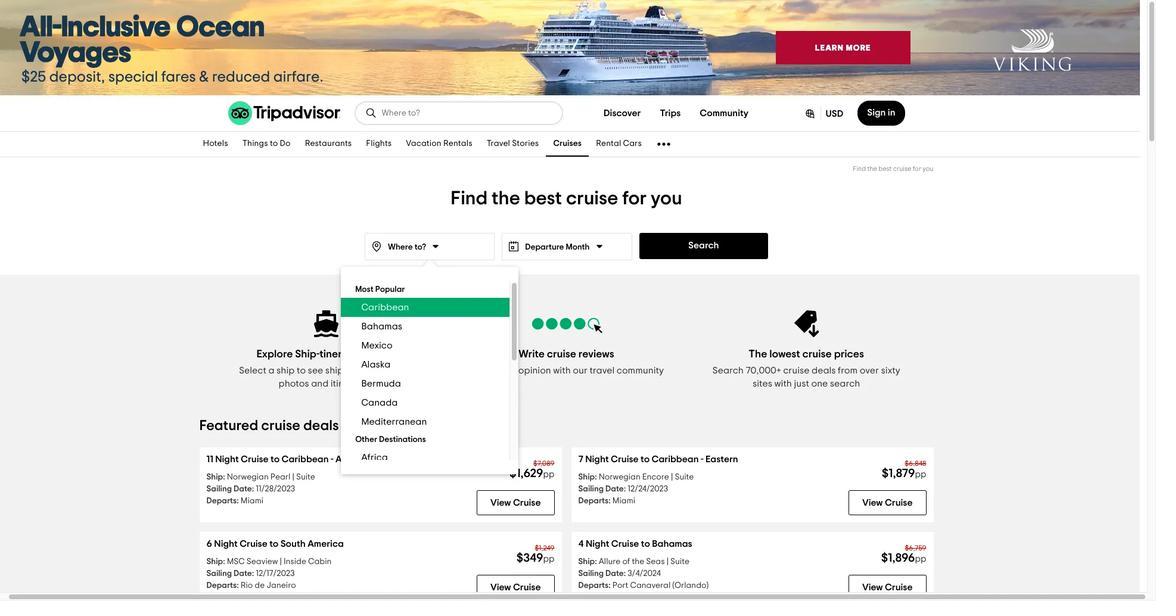 Task type: vqa. For each thing, say whether or not it's contained in the screenshot.
If
no



Task type: locate. For each thing, give the bounding box(es) containing it.
: inside ship : norwegian pearl | suite sailing date: 11/28/2023 departs: miami
[[223, 473, 225, 482]]

sailing down 11
[[207, 485, 232, 493]]

trips button
[[650, 101, 690, 125]]

hotels
[[203, 140, 228, 148]]

things to do
[[242, 140, 291, 148]]

sign in
[[867, 108, 895, 117]]

norwegian
[[227, 473, 269, 482], [599, 473, 641, 482]]

suite inside ship : norwegian pearl | suite sailing date: 11/28/2023 departs: miami
[[296, 473, 315, 482]]

departs: inside ship : allure of the seas | suite sailing date: 3/4/2024 departs: port canaveral (orlando)
[[578, 582, 611, 590]]

suite
[[296, 473, 315, 482], [675, 473, 694, 482], [671, 558, 690, 566]]

mediterranean
[[361, 417, 427, 427]]

1 horizontal spatial for
[[913, 166, 921, 172]]

caribbean down popular
[[361, 303, 409, 312]]

ship down 4
[[578, 558, 595, 566]]

- left eastern
[[701, 455, 704, 464]]

canada
[[361, 398, 398, 408]]

$1,879
[[882, 468, 915, 480]]

0 horizontal spatial find
[[451, 189, 488, 208]]

the right the of
[[632, 558, 644, 566]]

to inside the explore ship‑tinerary™ pages select a ship to see ship details, reviews, photos and itineraries
[[297, 366, 306, 375]]

to up 'encore'
[[641, 455, 650, 464]]

0 horizontal spatial bahamas
[[361, 322, 402, 331]]

$6,759 $1,896 pp
[[881, 545, 926, 564]]

miami
[[241, 497, 263, 505], [613, 497, 635, 505]]

norwegian for $1,629
[[227, 473, 269, 482]]

to up seas
[[641, 539, 650, 549]]

miami inside the ship : norwegian encore | suite sailing date: 12/24/2023 departs: miami
[[613, 497, 635, 505]]

bahamas up mexico
[[361, 322, 402, 331]]

| inside ship : norwegian pearl | suite sailing date: 11/28/2023 departs: miami
[[292, 473, 294, 482]]

ship down 11
[[207, 473, 223, 482]]

date: left 11/28/2023
[[234, 485, 254, 493]]

0 horizontal spatial -
[[331, 455, 334, 464]]

caribbean
[[361, 303, 409, 312], [282, 455, 329, 464], [652, 455, 699, 464]]

| inside the ship : norwegian encore | suite sailing date: 12/24/2023 departs: miami
[[671, 473, 673, 482]]

0 horizontal spatial find the best cruise for you
[[451, 189, 682, 208]]

with left our
[[553, 366, 571, 375]]

one
[[811, 379, 828, 389]]

popular
[[375, 285, 405, 294]]

rental
[[596, 140, 621, 148]]

stories
[[512, 140, 539, 148]]

night right 11
[[215, 455, 239, 464]]

things to do link
[[235, 132, 298, 157]]

miami down "12/24/2023"
[[613, 497, 635, 505]]

ship down 7
[[578, 473, 595, 482]]

1 vertical spatial deals
[[303, 419, 339, 433]]

deals up all
[[303, 419, 339, 433]]

1 horizontal spatial find the best cruise for you
[[853, 166, 934, 172]]

1 vertical spatial the
[[492, 189, 520, 208]]

deals up one
[[812, 366, 836, 375]]

$6,848
[[905, 460, 926, 467]]

ship
[[277, 366, 295, 375], [325, 366, 343, 375]]

pp down "$6,848"
[[915, 470, 926, 479]]

pp
[[543, 470, 555, 479], [915, 470, 926, 479], [543, 555, 555, 564], [915, 555, 926, 564]]

| right 'encore'
[[671, 473, 673, 482]]

de
[[255, 582, 265, 590]]

best up 'departure'
[[524, 189, 562, 208]]

janeiro
[[267, 582, 296, 590]]

2 miami from the left
[[613, 497, 635, 505]]

1 norwegian from the left
[[227, 473, 269, 482]]

0 vertical spatial with
[[553, 366, 571, 375]]

norwegian inside the ship : norwegian encore | suite sailing date: 12/24/2023 departs: miami
[[599, 473, 641, 482]]

to left see
[[297, 366, 306, 375]]

departure
[[525, 243, 564, 252]]

departs: left rio
[[207, 582, 239, 590]]

0 vertical spatial deals
[[812, 366, 836, 375]]

pp inside $6,759 $1,896 pp
[[915, 555, 926, 564]]

1 ship from the left
[[277, 366, 295, 375]]

1 horizontal spatial bahamas
[[652, 539, 692, 549]]

suite right 'encore'
[[675, 473, 694, 482]]

the
[[867, 166, 877, 172], [492, 189, 520, 208], [632, 558, 644, 566]]

Search search field
[[382, 108, 552, 119]]

| inside ship : msc seaview | inside cabin sailing date: 12/17/2023 departs: rio de janeiro
[[280, 558, 282, 566]]

pp down $6,759
[[915, 555, 926, 564]]

your
[[497, 366, 516, 375]]

0 vertical spatial find the best cruise for you
[[853, 166, 934, 172]]

over
[[860, 366, 879, 375]]

1 - from the left
[[331, 455, 334, 464]]

deals
[[812, 366, 836, 375], [303, 419, 339, 433]]

bermuda
[[361, 379, 401, 389]]

1 vertical spatial find
[[451, 189, 488, 208]]

view for $1,896
[[862, 583, 883, 592]]

0 vertical spatial you
[[923, 166, 934, 172]]

share
[[469, 366, 495, 375]]

photos
[[279, 379, 309, 389]]

pp inside $1,249 $349 pp
[[543, 555, 555, 564]]

| right seas
[[667, 558, 669, 566]]

norwegian up "12/24/2023"
[[599, 473, 641, 482]]

usd button
[[794, 101, 853, 126]]

the down sign in link
[[867, 166, 877, 172]]

night right 7
[[585, 455, 609, 464]]

1 vertical spatial bahamas
[[652, 539, 692, 549]]

view for $349
[[491, 583, 511, 592]]

ship inside ship : msc seaview | inside cabin sailing date: 12/17/2023 departs: rio de janeiro
[[207, 558, 223, 566]]

None search field
[[356, 103, 562, 124]]

: for $349
[[223, 558, 225, 566]]

1 horizontal spatial norwegian
[[599, 473, 641, 482]]

find the best cruise for you up departure month
[[451, 189, 682, 208]]

night for $1,629
[[215, 455, 239, 464]]

2 vertical spatial the
[[632, 558, 644, 566]]

: inside ship : allure of the seas | suite sailing date: 3/4/2024 departs: port canaveral (orlando)
[[595, 558, 597, 566]]

best down sign in link
[[879, 166, 892, 172]]

1 horizontal spatial best
[[879, 166, 892, 172]]

2 - from the left
[[701, 455, 704, 464]]

suite inside ship : allure of the seas | suite sailing date: 3/4/2024 departs: port canaveral (orlando)
[[671, 558, 690, 566]]

ship down ship‑tinerary™
[[325, 366, 343, 375]]

2 ship from the left
[[325, 366, 343, 375]]

norwegian up 11/28/2023
[[227, 473, 269, 482]]

:
[[223, 473, 225, 482], [595, 473, 597, 482], [223, 558, 225, 566], [595, 558, 597, 566]]

departs: inside the ship : norwegian encore | suite sailing date: 12/24/2023 departs: miami
[[578, 497, 611, 505]]

date: up the port
[[606, 570, 626, 578]]

usd
[[826, 109, 844, 119]]

1 miami from the left
[[241, 497, 263, 505]]

date: up rio
[[234, 570, 254, 578]]

just
[[794, 379, 809, 389]]

: for $1,629
[[223, 473, 225, 482]]

date: inside the ship : norwegian encore | suite sailing date: 12/24/2023 departs: miami
[[606, 485, 626, 493]]

departs: down 7
[[578, 497, 611, 505]]

1 vertical spatial search
[[713, 366, 744, 375]]

most
[[355, 285, 374, 294]]

to for $349
[[269, 539, 278, 549]]

1 horizontal spatial the
[[632, 558, 644, 566]]

- left all
[[331, 455, 334, 464]]

to left south
[[269, 539, 278, 549]]

find the best cruise for you down in
[[853, 166, 934, 172]]

view cruise down $1,896 on the bottom
[[862, 583, 913, 592]]

11
[[207, 455, 213, 464]]

view for $1,629
[[491, 498, 511, 508]]

2 horizontal spatial caribbean
[[652, 455, 699, 464]]

0 horizontal spatial ship
[[277, 366, 295, 375]]

suite for $1,879
[[675, 473, 694, 482]]

miami down 11/28/2023
[[241, 497, 263, 505]]

tripadvisor image
[[228, 101, 340, 125]]

0 horizontal spatial you
[[651, 189, 682, 208]]

2 norwegian from the left
[[599, 473, 641, 482]]

1 horizontal spatial you
[[923, 166, 934, 172]]

cruise down $1,879
[[885, 498, 913, 508]]

1 vertical spatial best
[[524, 189, 562, 208]]

night right the 6
[[214, 539, 238, 549]]

0 horizontal spatial with
[[553, 366, 571, 375]]

pp inside $7,089 $1,629 pp
[[543, 470, 555, 479]]

sailing down msc
[[207, 570, 232, 578]]

to?
[[415, 243, 426, 252]]

view cruise down $349
[[491, 583, 541, 592]]

| inside ship : allure of the seas | suite sailing date: 3/4/2024 departs: port canaveral (orlando)
[[667, 558, 669, 566]]

1 horizontal spatial deals
[[812, 366, 836, 375]]

pp for $1,879
[[915, 470, 926, 479]]

1 vertical spatial you
[[651, 189, 682, 208]]

2 horizontal spatial the
[[867, 166, 877, 172]]

pp for $349
[[543, 555, 555, 564]]

1 horizontal spatial with
[[774, 379, 792, 389]]

0 horizontal spatial caribbean
[[282, 455, 329, 464]]

: inside the ship : norwegian encore | suite sailing date: 12/24/2023 departs: miami
[[595, 473, 597, 482]]

departs:
[[207, 497, 239, 505], [578, 497, 611, 505], [207, 582, 239, 590], [578, 582, 611, 590]]

flights
[[366, 140, 392, 148]]

night for $1,896
[[586, 539, 609, 549]]

date: left "12/24/2023"
[[606, 485, 626, 493]]

| up 12/17/2023
[[280, 558, 282, 566]]

$349
[[517, 552, 543, 564]]

night right 4
[[586, 539, 609, 549]]

south
[[281, 539, 306, 549]]

0 horizontal spatial norwegian
[[227, 473, 269, 482]]

find the best cruise for you
[[853, 166, 934, 172], [451, 189, 682, 208]]

details,
[[345, 366, 377, 375]]

1 horizontal spatial -
[[701, 455, 704, 464]]

ship right a
[[277, 366, 295, 375]]

1 vertical spatial find the best cruise for you
[[451, 189, 682, 208]]

to for $1,629
[[271, 455, 280, 464]]

the lowest cruise prices search 70,000+ cruise deals from over sixty sites with just one search
[[713, 349, 900, 389]]

the down travel stories link
[[492, 189, 520, 208]]

ship inside ship : allure of the seas | suite sailing date: 3/4/2024 departs: port canaveral (orlando)
[[578, 558, 595, 566]]

where to?
[[388, 243, 426, 252]]

sailing down allure
[[578, 570, 604, 578]]

sailing down 7
[[578, 485, 604, 493]]

cruise up 'month'
[[566, 189, 618, 208]]

with left just
[[774, 379, 792, 389]]

cars
[[623, 140, 642, 148]]

cruise inside write cruise reviews share your opinion with our travel community
[[547, 349, 576, 360]]

pp inside "$6,848 $1,879 pp"
[[915, 470, 926, 479]]

caribbean up 'encore'
[[652, 455, 699, 464]]

1 horizontal spatial find
[[853, 166, 866, 172]]

0 vertical spatial bahamas
[[361, 322, 402, 331]]

reviews
[[579, 349, 614, 360]]

sailing inside the ship : norwegian encore | suite sailing date: 12/24/2023 departs: miami
[[578, 485, 604, 493]]

cruise up our
[[547, 349, 576, 360]]

mexico
[[361, 341, 393, 350]]

pp down $7,089
[[543, 470, 555, 479]]

caribbean for $1,879
[[652, 455, 699, 464]]

suite inside the ship : norwegian encore | suite sailing date: 12/24/2023 departs: miami
[[675, 473, 694, 482]]

miami inside ship : norwegian pearl | suite sailing date: 11/28/2023 departs: miami
[[241, 497, 263, 505]]

miami for $1,879
[[613, 497, 635, 505]]

suite right pearl
[[296, 473, 315, 482]]

other
[[355, 436, 377, 444]]

| right pearl
[[292, 473, 294, 482]]

1 horizontal spatial ship
[[325, 366, 343, 375]]

: inside ship : msc seaview | inside cabin sailing date: 12/17/2023 departs: rio de janeiro
[[223, 558, 225, 566]]

|
[[292, 473, 294, 482], [671, 473, 673, 482], [280, 558, 282, 566], [667, 558, 669, 566]]

vacation rentals link
[[399, 132, 480, 157]]

view cruise down $1,879
[[862, 498, 913, 508]]

travel stories
[[487, 140, 539, 148]]

norwegian inside ship : norwegian pearl | suite sailing date: 11/28/2023 departs: miami
[[227, 473, 269, 482]]

pp down $1,249
[[543, 555, 555, 564]]

search inside the lowest cruise prices search 70,000+ cruise deals from over sixty sites with just one search
[[713, 366, 744, 375]]

ship inside the ship : norwegian encore | suite sailing date: 12/24/2023 departs: miami
[[578, 473, 595, 482]]

cruise down $1,629
[[513, 498, 541, 508]]

70,000+
[[746, 366, 781, 375]]

1 horizontal spatial miami
[[613, 497, 635, 505]]

ship down the 6
[[207, 558, 223, 566]]

bahamas up seas
[[652, 539, 692, 549]]

suite for $1,629
[[296, 473, 315, 482]]

departs: left the port
[[578, 582, 611, 590]]

pp for $1,629
[[543, 470, 555, 479]]

suite right seas
[[671, 558, 690, 566]]

cruise up the of
[[611, 539, 639, 549]]

to up pearl
[[271, 455, 280, 464]]

view cruise
[[491, 498, 541, 508], [862, 498, 913, 508], [491, 583, 541, 592], [862, 583, 913, 592]]

departs: down 11
[[207, 497, 239, 505]]

caribbean up pearl
[[282, 455, 329, 464]]

best
[[879, 166, 892, 172], [524, 189, 562, 208]]

0 horizontal spatial for
[[622, 189, 647, 208]]

0 vertical spatial best
[[879, 166, 892, 172]]

sailing inside ship : allure of the seas | suite sailing date: 3/4/2024 departs: port canaveral (orlando)
[[578, 570, 604, 578]]

cruises
[[553, 140, 582, 148]]

0 horizontal spatial deals
[[303, 419, 339, 433]]

cruise down $349
[[513, 583, 541, 592]]

departs: inside ship : norwegian pearl | suite sailing date: 11/28/2023 departs: miami
[[207, 497, 239, 505]]

date: inside ship : msc seaview | inside cabin sailing date: 12/17/2023 departs: rio de janeiro
[[234, 570, 254, 578]]

ship : norwegian encore | suite sailing date: 12/24/2023 departs: miami
[[578, 473, 694, 505]]

rental cars
[[596, 140, 642, 148]]

deals inside the lowest cruise prices search 70,000+ cruise deals from over sixty sites with just one search
[[812, 366, 836, 375]]

view cruise down $1,629
[[491, 498, 541, 508]]

1 vertical spatial with
[[774, 379, 792, 389]]

- for $1,879
[[701, 455, 704, 464]]

ship inside ship : norwegian pearl | suite sailing date: 11/28/2023 departs: miami
[[207, 473, 223, 482]]

trips
[[660, 108, 681, 118]]

sites
[[753, 379, 772, 389]]

0 horizontal spatial miami
[[241, 497, 263, 505]]

view cruise for $1,629
[[491, 498, 541, 508]]

destinations
[[379, 436, 426, 444]]

night for $349
[[214, 539, 238, 549]]



Task type: describe. For each thing, give the bounding box(es) containing it.
0 horizontal spatial the
[[492, 189, 520, 208]]

date: inside ship : allure of the seas | suite sailing date: 3/4/2024 departs: port canaveral (orlando)
[[606, 570, 626, 578]]

sign in link
[[858, 101, 905, 126]]

cruise down in
[[893, 166, 911, 172]]

cruises link
[[546, 132, 589, 157]]

our
[[573, 366, 588, 375]]

12/17/2023
[[256, 570, 295, 578]]

4 night cruise to bahamas
[[578, 539, 692, 549]]

restaurants link
[[298, 132, 359, 157]]

do
[[280, 140, 291, 148]]

explore
[[257, 349, 293, 360]]

- for $1,629
[[331, 455, 334, 464]]

search image
[[365, 107, 377, 119]]

alaska
[[361, 360, 391, 370]]

america
[[308, 539, 344, 549]]

advertisement region
[[0, 0, 1140, 95]]

see
[[308, 366, 323, 375]]

cruise up just
[[783, 366, 810, 375]]

: for $1,896
[[595, 558, 597, 566]]

opinion
[[518, 366, 551, 375]]

with inside write cruise reviews share your opinion with our travel community
[[553, 366, 571, 375]]

caribbean for $1,629
[[282, 455, 329, 464]]

6 night cruise to south america
[[207, 539, 344, 549]]

community button
[[690, 101, 758, 125]]

allure
[[599, 558, 621, 566]]

search
[[830, 379, 860, 389]]

to for $1,879
[[641, 455, 650, 464]]

sailing inside ship : norwegian pearl | suite sailing date: 11/28/2023 departs: miami
[[207, 485, 232, 493]]

itineraries
[[331, 379, 374, 389]]

the inside ship : allure of the seas | suite sailing date: 3/4/2024 departs: port canaveral (orlando)
[[632, 558, 644, 566]]

featured cruise deals
[[199, 419, 339, 433]]

night for $1,879
[[585, 455, 609, 464]]

sign
[[867, 108, 886, 117]]

write
[[519, 349, 545, 360]]

ship : norwegian pearl | suite sailing date: 11/28/2023 departs: miami
[[207, 473, 315, 505]]

lowest
[[770, 349, 800, 360]]

restaurants
[[305, 140, 352, 148]]

to for $1,896
[[641, 539, 650, 549]]

11/28/2023
[[256, 485, 295, 493]]

sailing inside ship : msc seaview | inside cabin sailing date: 12/17/2023 departs: rio de janeiro
[[207, 570, 232, 578]]

| for $349
[[280, 558, 282, 566]]

eastern
[[706, 455, 738, 464]]

$1,629
[[510, 468, 543, 480]]

cruise up 11 night cruise to caribbean - all
[[261, 419, 300, 433]]

from
[[838, 366, 858, 375]]

of
[[622, 558, 630, 566]]

the
[[749, 349, 767, 360]]

rio
[[241, 582, 253, 590]]

1 vertical spatial for
[[622, 189, 647, 208]]

ship for $1,879
[[578, 473, 595, 482]]

msc
[[227, 558, 245, 566]]

7
[[578, 455, 583, 464]]

| for $1,629
[[292, 473, 294, 482]]

1 horizontal spatial caribbean
[[361, 303, 409, 312]]

rentals
[[443, 140, 472, 148]]

things
[[242, 140, 268, 148]]

with inside the lowest cruise prices search 70,000+ cruise deals from over sixty sites with just one search
[[774, 379, 792, 389]]

ship for $1,896
[[578, 558, 595, 566]]

encore
[[642, 473, 669, 482]]

write cruise reviews share your opinion with our travel community
[[469, 349, 664, 375]]

cruise up ship : norwegian pearl | suite sailing date: 11/28/2023 departs: miami
[[241, 455, 269, 464]]

miami for $1,629
[[241, 497, 263, 505]]

pearl
[[270, 473, 291, 482]]

travel
[[487, 140, 510, 148]]

0 vertical spatial the
[[867, 166, 877, 172]]

select
[[239, 366, 266, 375]]

$6,848 $1,879 pp
[[882, 460, 926, 480]]

cruise down $1,896 on the bottom
[[885, 583, 913, 592]]

africa
[[361, 453, 388, 462]]

departure month
[[525, 243, 590, 252]]

other destinations
[[355, 436, 426, 444]]

12/24/2023
[[628, 485, 668, 493]]

rental cars link
[[589, 132, 649, 157]]

ship‑tinerary™
[[295, 349, 364, 360]]

all
[[336, 455, 346, 464]]

$7,089 $1,629 pp
[[510, 460, 555, 480]]

pp for $1,896
[[915, 555, 926, 564]]

: for $1,879
[[595, 473, 597, 482]]

cruise up the ship : norwegian encore | suite sailing date: 12/24/2023 departs: miami
[[611, 455, 639, 464]]

inside
[[284, 558, 306, 566]]

hotels link
[[196, 132, 235, 157]]

ship for $349
[[207, 558, 223, 566]]

sixty
[[881, 366, 900, 375]]

a
[[268, 366, 275, 375]]

$1,249
[[535, 545, 555, 552]]

reviews,
[[380, 366, 414, 375]]

ship : allure of the seas | suite sailing date: 3/4/2024 departs: port canaveral (orlando)
[[578, 558, 709, 590]]

4
[[578, 539, 584, 549]]

prices
[[834, 349, 864, 360]]

to left do
[[270, 140, 278, 148]]

community
[[617, 366, 664, 375]]

0 horizontal spatial best
[[524, 189, 562, 208]]

$1,896
[[881, 552, 915, 564]]

0 vertical spatial find
[[853, 166, 866, 172]]

ship : msc seaview | inside cabin sailing date: 12/17/2023 departs: rio de janeiro
[[207, 558, 332, 590]]

view cruise for $1,879
[[862, 498, 913, 508]]

vacation
[[406, 140, 441, 148]]

cabin
[[308, 558, 332, 566]]

view cruise for $1,896
[[862, 583, 913, 592]]

and
[[311, 379, 329, 389]]

featured
[[199, 419, 258, 433]]

| for $1,879
[[671, 473, 673, 482]]

discover button
[[594, 101, 650, 125]]

travel
[[590, 366, 615, 375]]

most popular
[[355, 285, 405, 294]]

vacation rentals
[[406, 140, 472, 148]]

view cruise for $349
[[491, 583, 541, 592]]

community
[[700, 108, 749, 118]]

ship for $1,629
[[207, 473, 223, 482]]

travel stories link
[[480, 132, 546, 157]]

11 night cruise to caribbean - all
[[207, 455, 346, 464]]

cruise up one
[[803, 349, 832, 360]]

$7,089
[[533, 460, 555, 467]]

(orlando)
[[672, 582, 709, 590]]

7 night cruise to caribbean - eastern
[[578, 455, 738, 464]]

6
[[207, 539, 212, 549]]

date: inside ship : norwegian pearl | suite sailing date: 11/28/2023 departs: miami
[[234, 485, 254, 493]]

0 vertical spatial search
[[688, 241, 719, 250]]

cruise up the seaview
[[240, 539, 267, 549]]

0 vertical spatial for
[[913, 166, 921, 172]]

departs: inside ship : msc seaview | inside cabin sailing date: 12/17/2023 departs: rio de janeiro
[[207, 582, 239, 590]]

explore ship‑tinerary™ pages select a ship to see ship details, reviews, photos and itineraries
[[239, 349, 414, 389]]

seaview
[[247, 558, 278, 566]]

month
[[566, 243, 590, 252]]

$1,249 $349 pp
[[517, 545, 555, 564]]

in
[[888, 108, 895, 117]]

norwegian for $1,879
[[599, 473, 641, 482]]

view for $1,879
[[862, 498, 883, 508]]



